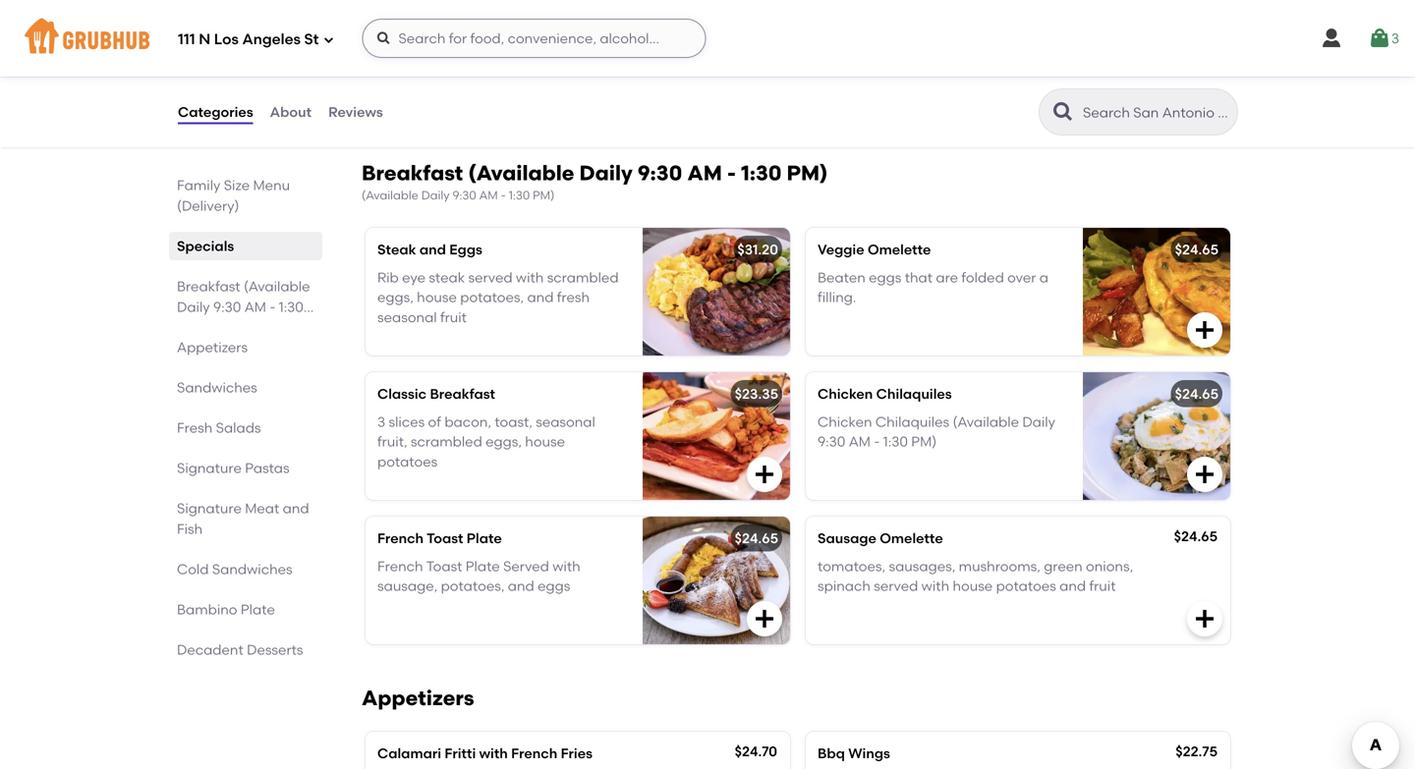 Task type: describe. For each thing, give the bounding box(es) containing it.
eggs
[[450, 241, 483, 258]]

veggie omelette
[[818, 241, 931, 258]]

steak
[[429, 269, 465, 286]]

fresh
[[557, 289, 590, 306]]

signature pastas
[[177, 460, 290, 477]]

eggs, inside rib eye steak served with scrambled eggs, house potatoes, and fresh seasonal fruit
[[378, 289, 414, 306]]

about
[[270, 104, 312, 120]]

green
[[1044, 558, 1083, 575]]

fries
[[561, 746, 593, 762]]

served
[[503, 558, 549, 575]]

slices
[[389, 414, 425, 430]]

specials tab
[[177, 236, 315, 257]]

breakfast (available daily 9:30 am - 1:30 pm) appetizers
[[177, 278, 310, 356]]

omelette for eggs
[[868, 241, 931, 258]]

categories button
[[177, 77, 254, 147]]

bacon,
[[445, 414, 492, 430]]

bbq
[[818, 746, 845, 762]]

new
[[378, 16, 408, 33]]

veggie
[[818, 241, 865, 258]]

sausage
[[818, 530, 877, 547]]

served for sausage omelette
[[874, 578, 919, 595]]

proceed
[[1187, 639, 1244, 656]]

family size menu (delivery) tab
[[177, 175, 315, 216]]

calamari
[[378, 746, 441, 762]]

classic breakfast image
[[643, 373, 790, 500]]

seasonal inside rib eye steak served with scrambled eggs, house potatoes, and fresh seasonal fruit
[[378, 309, 437, 326]]

3 button
[[1368, 21, 1400, 56]]

tomatoes,
[[818, 558, 886, 575]]

steak and eggs
[[378, 241, 483, 258]]

111 n los angeles st
[[178, 31, 319, 48]]

1 horizontal spatial of
[[508, 16, 522, 33]]

signature meat and fish tab
[[177, 498, 315, 540]]

fruit inside tomatoes, sausages, mushrooms, green onions, spinach served with house potatoes and fruit
[[1090, 578, 1116, 595]]

balsamic
[[596, 44, 658, 60]]

french for french toast plate
[[378, 530, 424, 547]]

$24.65 for chicken chilaquiles  (available daily 9:30 am - 1:30 pm)
[[1175, 386, 1219, 403]]

potatoes, inside the french toast plate  served with sausage, potatoes, and eggs
[[441, 578, 505, 595]]

fish
[[177, 521, 203, 538]]

chilaquiles for chicken chilaquiles
[[877, 386, 952, 403]]

rib
[[378, 269, 399, 286]]

sauteed
[[516, 64, 571, 80]]

chops
[[467, 44, 507, 60]]

plate for french toast plate  served with sausage, potatoes, and eggs
[[466, 558, 500, 575]]

chilaquiles for chicken chilaquiles  (available daily 9:30 am - 1:30 pm)
[[876, 414, 950, 430]]

seared lamb chops drizzled with balsamic served with mash potatoes, sauteed asparagus, carrots, and roasted tomato and mint jelly
[[378, 44, 705, 100]]

cold sandwiches
[[177, 561, 293, 578]]

onions,
[[1086, 558, 1134, 575]]

fresh
[[177, 420, 213, 437]]

mint
[[545, 84, 575, 100]]

111
[[178, 31, 195, 48]]

- inside breakfast (available daily 9:30 am - 1:30 pm) appetizers
[[270, 299, 276, 316]]

meat
[[245, 500, 279, 517]]

lamb
[[525, 16, 564, 33]]

los
[[214, 31, 239, 48]]

pastas
[[245, 460, 290, 477]]

omelette for sausages,
[[880, 530, 944, 547]]

daily inside breakfast (available daily 9:30 am - 1:30 pm) appetizers
[[177, 299, 210, 316]]

fresh salads tab
[[177, 418, 315, 438]]

potatoes inside tomatoes, sausages, mushrooms, green onions, spinach served with house potatoes and fruit
[[996, 578, 1057, 595]]

breakfast (available daily 9:30 am - 1:30 pm) (available daily 9:30 am - 1:30 pm)
[[362, 161, 828, 203]]

$24.65 for french toast plate  served with sausage, potatoes, and eggs
[[735, 530, 779, 547]]

svg image inside 3 button
[[1368, 27, 1392, 50]]

classic breakfast
[[378, 386, 495, 403]]

size
[[224, 177, 250, 194]]

desserts
[[247, 642, 303, 659]]

eggs inside beaten eggs that are folded over a filling.
[[869, 269, 902, 286]]

bambino plate
[[177, 602, 275, 618]]

pm) inside chicken chilaquiles  (available daily 9:30 am - 1:30 pm)
[[912, 434, 937, 450]]

1:30 inside chicken chilaquiles  (available daily 9:30 am - 1:30 pm)
[[884, 434, 908, 450]]

2 vertical spatial french
[[511, 746, 558, 762]]

with right fritti
[[479, 746, 508, 762]]

bambino
[[177, 602, 237, 618]]

and inside 'signature meat and fish'
[[283, 500, 309, 517]]

zealand
[[411, 16, 467, 33]]

(available inside chicken chilaquiles  (available daily 9:30 am - 1:30 pm)
[[953, 414, 1019, 430]]

am inside chicken chilaquiles  (available daily 9:30 am - 1:30 pm)
[[849, 434, 871, 450]]

$22.75
[[1176, 744, 1218, 760]]

3 slices of bacon, toast, seasonal fruit, scrambled eggs, house potatoes
[[378, 414, 596, 470]]

am inside breakfast (available daily 9:30 am - 1:30 pm) appetizers
[[244, 299, 266, 316]]

and inside the french toast plate  served with sausage, potatoes, and eggs
[[508, 578, 535, 595]]

eye
[[402, 269, 426, 286]]

rack
[[470, 16, 505, 33]]

with inside the french toast plate  served with sausage, potatoes, and eggs
[[553, 558, 581, 575]]

asparagus,
[[574, 64, 649, 80]]

tomatoes, sausages, mushrooms, green onions, spinach served with house potatoes and fruit
[[818, 558, 1134, 595]]

sausages,
[[889, 558, 956, 575]]

2 vertical spatial breakfast
[[430, 386, 495, 403]]

potatoes, inside seared lamb chops drizzled with balsamic served with mash potatoes, sauteed asparagus, carrots, and roasted tomato and mint jelly
[[449, 64, 513, 80]]

wings
[[849, 746, 891, 762]]

beaten eggs that are folded over a filling.
[[818, 269, 1049, 306]]

menu
[[253, 177, 290, 194]]

breakfast (available daily 9:30 am - 1:30 pm) tab
[[177, 276, 315, 336]]

cold sandwiches tab
[[177, 559, 315, 580]]

angeles
[[242, 31, 301, 48]]

jelly
[[578, 84, 604, 100]]

served inside rib eye steak served with scrambled eggs, house potatoes, and fresh seasonal fruit
[[468, 269, 513, 286]]

and up 'reviews'
[[378, 84, 404, 100]]

scrambled inside rib eye steak served with scrambled eggs, house potatoes, and fresh seasonal fruit
[[547, 269, 619, 286]]

sausage,
[[378, 578, 438, 595]]

svg image inside main navigation navigation
[[376, 30, 392, 46]]

new zealand rack of lamb
[[378, 16, 564, 33]]

checkout
[[1264, 639, 1330, 656]]

$24.70
[[735, 744, 778, 760]]

toast,
[[495, 414, 533, 430]]

fruit inside rib eye steak served with scrambled eggs, house potatoes, and fresh seasonal fruit
[[440, 309, 467, 326]]

tomato
[[462, 84, 512, 100]]

proceed to checkout
[[1187, 639, 1330, 656]]

Search San Antonio Winery Los Angeles search field
[[1081, 103, 1232, 122]]

seasonal inside 3 slices of bacon, toast, seasonal fruit, scrambled eggs, house potatoes
[[536, 414, 596, 430]]

main navigation navigation
[[0, 0, 1416, 77]]

1:30 inside breakfast (available daily 9:30 am - 1:30 pm) appetizers
[[279, 299, 304, 316]]

chicken for chicken chilaquiles
[[818, 386, 873, 403]]

house inside tomatoes, sausages, mushrooms, green onions, spinach served with house potatoes and fruit
[[953, 578, 993, 595]]

appetizers inside breakfast (available daily 9:30 am - 1:30 pm) appetizers
[[177, 339, 248, 356]]

seared
[[378, 44, 425, 60]]

specials
[[177, 238, 234, 255]]

and up steak
[[420, 241, 446, 258]]

and inside tomatoes, sausages, mushrooms, green onions, spinach served with house potatoes and fruit
[[1060, 578, 1086, 595]]



Task type: locate. For each thing, give the bounding box(es) containing it.
decadent desserts tab
[[177, 640, 315, 661]]

chicken
[[818, 386, 873, 403], [818, 414, 873, 430]]

house down toast,
[[525, 434, 565, 450]]

served for new zealand rack of lamb
[[661, 44, 705, 60]]

0 vertical spatial omelette
[[868, 241, 931, 258]]

1 vertical spatial scrambled
[[411, 434, 482, 450]]

signature for signature meat and fish
[[177, 500, 242, 517]]

to
[[1247, 639, 1261, 656]]

plate up decadent desserts tab
[[241, 602, 275, 618]]

breakfast for breakfast (available daily 9:30 am - 1:30 pm) appetizers
[[177, 278, 240, 295]]

1 vertical spatial chilaquiles
[[876, 414, 950, 430]]

signature inside tab
[[177, 460, 242, 477]]

chicken inside chicken chilaquiles  (available daily 9:30 am - 1:30 pm)
[[818, 414, 873, 430]]

1 horizontal spatial house
[[525, 434, 565, 450]]

0 horizontal spatial seasonal
[[378, 309, 437, 326]]

with right served
[[553, 558, 581, 575]]

0 vertical spatial appetizers
[[177, 339, 248, 356]]

breakfast up bacon,
[[430, 386, 495, 403]]

2 vertical spatial plate
[[241, 602, 275, 618]]

0 vertical spatial signature
[[177, 460, 242, 477]]

fritti
[[445, 746, 476, 762]]

1 vertical spatial seasonal
[[536, 414, 596, 430]]

1 vertical spatial toast
[[426, 558, 462, 575]]

sausage omelette
[[818, 530, 944, 547]]

$23.35
[[735, 386, 779, 403]]

breakfast inside breakfast (available daily 9:30 am - 1:30 pm) appetizers
[[177, 278, 240, 295]]

plate up the french toast plate  served with sausage, potatoes, and eggs
[[467, 530, 502, 547]]

over
[[1008, 269, 1037, 286]]

0 vertical spatial chilaquiles
[[877, 386, 952, 403]]

2 signature from the top
[[177, 500, 242, 517]]

rib eye steak served with scrambled eggs, house potatoes, and fresh seasonal fruit
[[378, 269, 619, 326]]

0 vertical spatial eggs
[[869, 269, 902, 286]]

plate left served
[[466, 558, 500, 575]]

1 horizontal spatial seasonal
[[536, 414, 596, 430]]

0 horizontal spatial house
[[417, 289, 457, 306]]

signature pastas tab
[[177, 458, 315, 479]]

1 vertical spatial plate
[[466, 558, 500, 575]]

signature inside 'signature meat and fish'
[[177, 500, 242, 517]]

potatoes down the fruit,
[[378, 454, 438, 470]]

signature meat and fish
[[177, 500, 309, 538]]

1 vertical spatial served
[[468, 269, 513, 286]]

(delivery)
[[177, 198, 239, 214]]

0 vertical spatial 3
[[1392, 30, 1400, 47]]

signature up fish
[[177, 500, 242, 517]]

0 vertical spatial scrambled
[[547, 269, 619, 286]]

house inside rib eye steak served with scrambled eggs, house potatoes, and fresh seasonal fruit
[[417, 289, 457, 306]]

signature
[[177, 460, 242, 477], [177, 500, 242, 517]]

$24.65
[[1175, 241, 1219, 258], [1175, 386, 1219, 403], [1174, 528, 1218, 545], [735, 530, 779, 547]]

daily inside chicken chilaquiles  (available daily 9:30 am - 1:30 pm)
[[1023, 414, 1056, 430]]

folded
[[962, 269, 1005, 286]]

veggie omelette image
[[1083, 228, 1231, 356]]

0 vertical spatial seasonal
[[378, 309, 437, 326]]

toast down french toast plate
[[426, 558, 462, 575]]

-
[[727, 161, 736, 186], [501, 188, 506, 203], [270, 299, 276, 316], [874, 434, 880, 450]]

eggs, inside 3 slices of bacon, toast, seasonal fruit, scrambled eggs, house potatoes
[[486, 434, 522, 450]]

(available
[[468, 161, 575, 186], [362, 188, 419, 203], [244, 278, 310, 295], [953, 414, 1019, 430]]

1 vertical spatial appetizers
[[362, 686, 474, 711]]

served down sausages,
[[874, 578, 919, 595]]

1 vertical spatial breakfast
[[177, 278, 240, 295]]

daily
[[580, 161, 633, 186], [422, 188, 450, 203], [177, 299, 210, 316], [1023, 414, 1056, 430]]

proceed to checkout button
[[1127, 630, 1390, 665]]

reviews
[[328, 104, 383, 120]]

3 for 3 slices of bacon, toast, seasonal fruit, scrambled eggs, house potatoes
[[378, 414, 386, 430]]

0 vertical spatial potatoes
[[378, 454, 438, 470]]

house down steak
[[417, 289, 457, 306]]

0 horizontal spatial eggs,
[[378, 289, 414, 306]]

chilaquiles
[[877, 386, 952, 403], [876, 414, 950, 430]]

and left fresh
[[527, 289, 554, 306]]

potatoes, down served
[[441, 578, 505, 595]]

2 vertical spatial potatoes,
[[441, 578, 505, 595]]

chicken chilaquiles  (available daily 9:30 am - 1:30 pm)
[[818, 414, 1056, 450]]

plate for french toast plate
[[467, 530, 502, 547]]

toast up the french toast plate  served with sausage, potatoes, and eggs
[[427, 530, 463, 547]]

1 vertical spatial french
[[378, 558, 423, 575]]

3 inside 3 slices of bacon, toast, seasonal fruit, scrambled eggs, house potatoes
[[378, 414, 386, 430]]

family size menu (delivery)
[[177, 177, 290, 214]]

1 vertical spatial eggs,
[[486, 434, 522, 450]]

fresh salads
[[177, 420, 261, 437]]

0 vertical spatial chicken
[[818, 386, 873, 403]]

2 horizontal spatial served
[[874, 578, 919, 595]]

potatoes down mushrooms,
[[996, 578, 1057, 595]]

1 horizontal spatial 3
[[1392, 30, 1400, 47]]

1 chicken from the top
[[818, 386, 873, 403]]

fruit down steak
[[440, 309, 467, 326]]

pm)
[[787, 161, 828, 186], [533, 188, 555, 203], [177, 320, 202, 336], [912, 434, 937, 450]]

(available inside breakfast (available daily 9:30 am - 1:30 pm) appetizers
[[244, 278, 310, 295]]

fruit,
[[378, 434, 408, 450]]

mash
[[409, 64, 446, 80]]

0 vertical spatial fruit
[[440, 309, 467, 326]]

1 vertical spatial sandwiches
[[212, 561, 293, 578]]

of down classic breakfast
[[428, 414, 441, 430]]

french toast plate
[[378, 530, 502, 547]]

house inside 3 slices of bacon, toast, seasonal fruit, scrambled eggs, house potatoes
[[525, 434, 565, 450]]

search icon image
[[1052, 100, 1076, 124]]

svg image
[[376, 30, 392, 46], [753, 82, 777, 106], [1194, 463, 1217, 487], [753, 608, 777, 631]]

served down eggs
[[468, 269, 513, 286]]

roasted
[[407, 84, 459, 100]]

n
[[199, 31, 211, 48]]

1 horizontal spatial scrambled
[[547, 269, 619, 286]]

about button
[[269, 77, 313, 147]]

chicken chilaquiles
[[818, 386, 952, 403]]

calamari fritti with french fries
[[378, 746, 593, 762]]

with up asparagus,
[[565, 44, 593, 60]]

family
[[177, 177, 221, 194]]

potatoes,
[[449, 64, 513, 80], [460, 289, 524, 306], [441, 578, 505, 595]]

1 horizontal spatial potatoes
[[996, 578, 1057, 595]]

potatoes, inside rib eye steak served with scrambled eggs, house potatoes, and fresh seasonal fruit
[[460, 289, 524, 306]]

0 horizontal spatial 3
[[378, 414, 386, 430]]

1 vertical spatial omelette
[[880, 530, 944, 547]]

1 vertical spatial chicken
[[818, 414, 873, 430]]

2 vertical spatial served
[[874, 578, 919, 595]]

chilaquiles inside chicken chilaquiles  (available daily 9:30 am - 1:30 pm)
[[876, 414, 950, 430]]

chicken right $23.35
[[818, 386, 873, 403]]

breakfast down 'specials'
[[177, 278, 240, 295]]

and down sauteed
[[515, 84, 542, 100]]

seasonal right toast,
[[536, 414, 596, 430]]

- inside chicken chilaquiles  (available daily 9:30 am - 1:30 pm)
[[874, 434, 880, 450]]

0 vertical spatial french
[[378, 530, 424, 547]]

of inside 3 slices of bacon, toast, seasonal fruit, scrambled eggs, house potatoes
[[428, 414, 441, 430]]

chilaquiles up chicken chilaquiles  (available daily 9:30 am - 1:30 pm)
[[877, 386, 952, 403]]

toast for french toast plate
[[427, 530, 463, 547]]

2 horizontal spatial house
[[953, 578, 993, 595]]

sandwiches up 'bambino plate' tab
[[212, 561, 293, 578]]

are
[[936, 269, 959, 286]]

fruit
[[440, 309, 467, 326], [1090, 578, 1116, 595]]

0 horizontal spatial appetizers
[[177, 339, 248, 356]]

3 inside button
[[1392, 30, 1400, 47]]

sandwiches inside tab
[[212, 561, 293, 578]]

0 vertical spatial served
[[661, 44, 705, 60]]

breakfast
[[362, 161, 463, 186], [177, 278, 240, 295], [430, 386, 495, 403]]

mushrooms,
[[959, 558, 1041, 575]]

filling.
[[818, 289, 857, 306]]

and down green
[[1060, 578, 1086, 595]]

and down served
[[508, 578, 535, 595]]

am
[[688, 161, 722, 186], [479, 188, 498, 203], [244, 299, 266, 316], [849, 434, 871, 450]]

1 horizontal spatial eggs,
[[486, 434, 522, 450]]

0 vertical spatial eggs,
[[378, 289, 414, 306]]

beaten
[[818, 269, 866, 286]]

1 horizontal spatial eggs
[[869, 269, 902, 286]]

eggs, down toast,
[[486, 434, 522, 450]]

of right rack at top left
[[508, 16, 522, 33]]

Search for food, convenience, alcohol... search field
[[362, 19, 706, 58]]

scrambled up fresh
[[547, 269, 619, 286]]

appetizers
[[177, 339, 248, 356], [362, 686, 474, 711]]

9:30 inside chicken chilaquiles  (available daily 9:30 am - 1:30 pm)
[[818, 434, 846, 450]]

toast inside the french toast plate  served with sausage, potatoes, and eggs
[[426, 558, 462, 575]]

plate inside the french toast plate  served with sausage, potatoes, and eggs
[[466, 558, 500, 575]]

house down mushrooms,
[[953, 578, 993, 595]]

seasonal
[[378, 309, 437, 326], [536, 414, 596, 430]]

french inside the french toast plate  served with sausage, potatoes, and eggs
[[378, 558, 423, 575]]

sandwiches up "fresh salads"
[[177, 379, 257, 396]]

0 vertical spatial sandwiches
[[177, 379, 257, 396]]

breakfast for breakfast (available daily 9:30 am - 1:30 pm) (available daily 9:30 am - 1:30 pm)
[[362, 161, 463, 186]]

1 vertical spatial potatoes
[[996, 578, 1057, 595]]

eggs, down rib
[[378, 289, 414, 306]]

scrambled down bacon,
[[411, 434, 482, 450]]

omelette up that
[[868, 241, 931, 258]]

chicken down 'chicken chilaquiles'
[[818, 414, 873, 430]]

fruit down onions,
[[1090, 578, 1116, 595]]

potatoes, down chops
[[449, 64, 513, 80]]

1 horizontal spatial served
[[661, 44, 705, 60]]

eggs,
[[378, 289, 414, 306], [486, 434, 522, 450]]

steak
[[378, 241, 416, 258]]

and right meat
[[283, 500, 309, 517]]

st
[[304, 31, 319, 48]]

spinach
[[818, 578, 871, 595]]

seasonal down eye
[[378, 309, 437, 326]]

omelette up sausages,
[[880, 530, 944, 547]]

with right steak
[[516, 269, 544, 286]]

1 signature from the top
[[177, 460, 242, 477]]

steak and eggs image
[[643, 228, 790, 356]]

appetizers tab
[[177, 337, 315, 358]]

1 vertical spatial eggs
[[538, 578, 571, 595]]

0 vertical spatial of
[[508, 16, 522, 33]]

french for french toast plate  served with sausage, potatoes, and eggs
[[378, 558, 423, 575]]

eggs down veggie omelette
[[869, 269, 902, 286]]

chicken for chicken chilaquiles  (available daily 9:30 am - 1:30 pm)
[[818, 414, 873, 430]]

$24.65 for beaten eggs that are folded over a filling.
[[1175, 241, 1219, 258]]

potatoes, down steak
[[460, 289, 524, 306]]

signature down "fresh salads"
[[177, 460, 242, 477]]

potatoes inside 3 slices of bacon, toast, seasonal fruit, scrambled eggs, house potatoes
[[378, 454, 438, 470]]

0 horizontal spatial served
[[468, 269, 513, 286]]

breakfast inside breakfast (available daily 9:30 am - 1:30 pm) (available daily 9:30 am - 1:30 pm)
[[362, 161, 463, 186]]

signature for signature pastas
[[177, 460, 242, 477]]

2 chicken from the top
[[818, 414, 873, 430]]

eggs inside the french toast plate  served with sausage, potatoes, and eggs
[[538, 578, 571, 595]]

plate
[[467, 530, 502, 547], [466, 558, 500, 575], [241, 602, 275, 618]]

pm) inside breakfast (available daily 9:30 am - 1:30 pm) appetizers
[[177, 320, 202, 336]]

9:30 inside breakfast (available daily 9:30 am - 1:30 pm) appetizers
[[213, 299, 241, 316]]

3 for 3
[[1392, 30, 1400, 47]]

eggs down served
[[538, 578, 571, 595]]

appetizers up sandwiches "tab"
[[177, 339, 248, 356]]

bbq wings
[[818, 746, 891, 762]]

served up carrots,
[[661, 44, 705, 60]]

appetizers up calamari
[[362, 686, 474, 711]]

0 horizontal spatial eggs
[[538, 578, 571, 595]]

toast
[[427, 530, 463, 547], [426, 558, 462, 575]]

0 vertical spatial potatoes,
[[449, 64, 513, 80]]

0 horizontal spatial scrambled
[[411, 434, 482, 450]]

1 vertical spatial signature
[[177, 500, 242, 517]]

2 vertical spatial house
[[953, 578, 993, 595]]

categories
[[178, 104, 253, 120]]

0 vertical spatial toast
[[427, 530, 463, 547]]

that
[[905, 269, 933, 286]]

served inside seared lamb chops drizzled with balsamic served with mash potatoes, sauteed asparagus, carrots, and roasted tomato and mint jelly
[[661, 44, 705, 60]]

salads
[[216, 420, 261, 437]]

house
[[417, 289, 457, 306], [525, 434, 565, 450], [953, 578, 993, 595]]

bambino plate tab
[[177, 600, 315, 620]]

potatoes
[[378, 454, 438, 470], [996, 578, 1057, 595]]

1:30
[[741, 161, 782, 186], [509, 188, 530, 203], [279, 299, 304, 316], [884, 434, 908, 450]]

classic
[[378, 386, 427, 403]]

carrots,
[[653, 64, 704, 80]]

eggs
[[869, 269, 902, 286], [538, 578, 571, 595]]

scrambled inside 3 slices of bacon, toast, seasonal fruit, scrambled eggs, house potatoes
[[411, 434, 482, 450]]

chilaquiles down 'chicken chilaquiles'
[[876, 414, 950, 430]]

1 vertical spatial potatoes,
[[460, 289, 524, 306]]

french toast plate  served with sausage, potatoes, and eggs
[[378, 558, 581, 595]]

sandwiches
[[177, 379, 257, 396], [212, 561, 293, 578]]

0 horizontal spatial of
[[428, 414, 441, 430]]

svg image
[[1320, 27, 1344, 50], [1368, 27, 1392, 50], [323, 34, 335, 46], [1194, 319, 1217, 342], [753, 463, 777, 487], [1194, 608, 1217, 631]]

breakfast up steak
[[362, 161, 463, 186]]

0 horizontal spatial fruit
[[440, 309, 467, 326]]

0 vertical spatial plate
[[467, 530, 502, 547]]

chicken chilaquiles image
[[1083, 373, 1231, 500]]

$31.20
[[738, 241, 779, 258]]

sandwiches tab
[[177, 378, 315, 398]]

with down sausages,
[[922, 578, 950, 595]]

of
[[508, 16, 522, 33], [428, 414, 441, 430]]

cold
[[177, 561, 209, 578]]

with inside tomatoes, sausages, mushrooms, green onions, spinach served with house potatoes and fruit
[[922, 578, 950, 595]]

french toast plate image
[[643, 517, 790, 645]]

1 vertical spatial house
[[525, 434, 565, 450]]

and inside rib eye steak served with scrambled eggs, house potatoes, and fresh seasonal fruit
[[527, 289, 554, 306]]

plate inside tab
[[241, 602, 275, 618]]

sandwiches inside "tab"
[[177, 379, 257, 396]]

1 horizontal spatial appetizers
[[362, 686, 474, 711]]

with inside rib eye steak served with scrambled eggs, house potatoes, and fresh seasonal fruit
[[516, 269, 544, 286]]

toast for french toast plate  served with sausage, potatoes, and eggs
[[426, 558, 462, 575]]

scrambled
[[547, 269, 619, 286], [411, 434, 482, 450]]

3
[[1392, 30, 1400, 47], [378, 414, 386, 430]]

with down seared
[[378, 64, 405, 80]]

served inside tomatoes, sausages, mushrooms, green onions, spinach served with house potatoes and fruit
[[874, 578, 919, 595]]

0 vertical spatial breakfast
[[362, 161, 463, 186]]

0 vertical spatial house
[[417, 289, 457, 306]]

drizzled
[[511, 44, 561, 60]]

reviews button
[[327, 77, 384, 147]]

1 vertical spatial 3
[[378, 414, 386, 430]]

1 vertical spatial of
[[428, 414, 441, 430]]

decadent desserts
[[177, 642, 303, 659]]

1 horizontal spatial fruit
[[1090, 578, 1116, 595]]

0 horizontal spatial potatoes
[[378, 454, 438, 470]]

1 vertical spatial fruit
[[1090, 578, 1116, 595]]



Task type: vqa. For each thing, say whether or not it's contained in the screenshot.
French Toast Plate  Served with sausage, potatoes, and eggs's the Plate
yes



